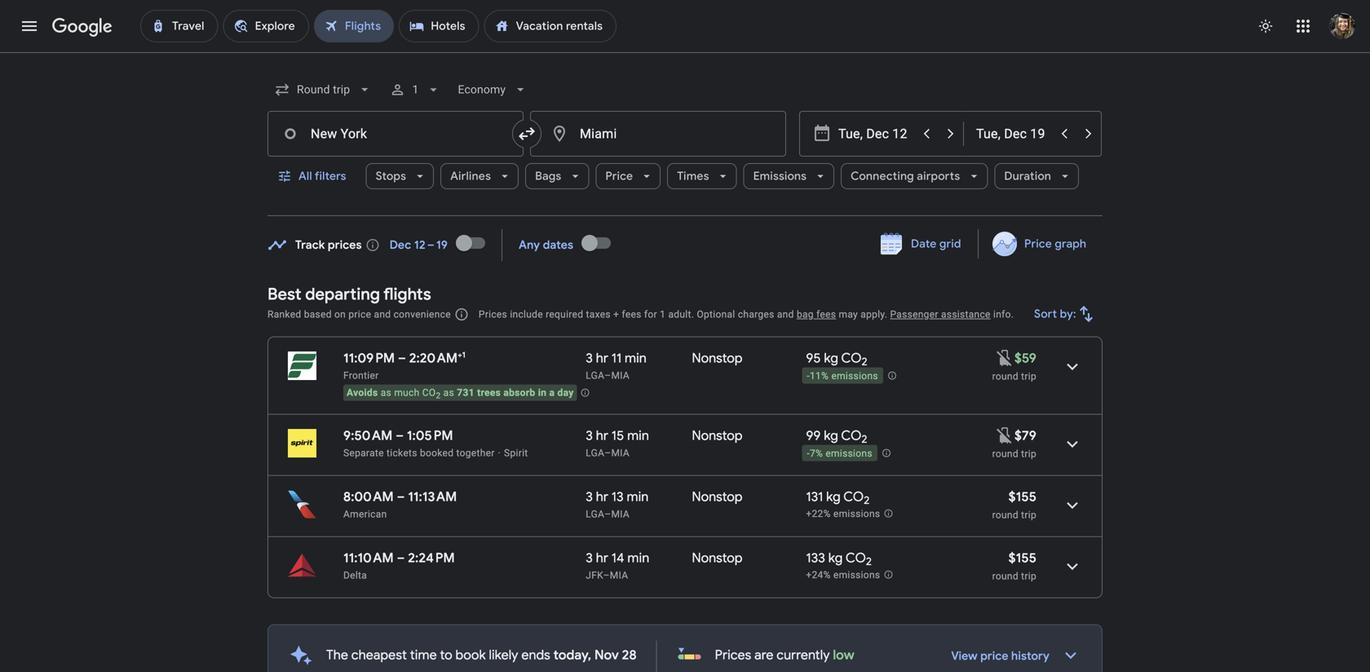 Task type: vqa. For each thing, say whether or not it's contained in the screenshot.
currently
yes



Task type: describe. For each thing, give the bounding box(es) containing it.
131 kg co 2
[[806, 489, 870, 507]]

based
[[304, 309, 332, 320]]

1 as from the left
[[381, 387, 392, 398]]

2 horizontal spatial 1
[[660, 309, 666, 320]]

co for 95
[[841, 350, 862, 367]]

-7% emissions
[[807, 448, 873, 459]]

- for 95
[[807, 370, 810, 382]]

price button
[[596, 157, 661, 196]]

99 kg co 2
[[806, 427, 867, 446]]

11%
[[810, 370, 829, 382]]

duration
[[1004, 169, 1051, 183]]

hr for 14
[[596, 550, 608, 566]]

min for 3 hr 13 min
[[627, 489, 649, 505]]

any
[[519, 238, 540, 252]]

kg for 95
[[824, 350, 838, 367]]

total duration 3 hr 13 min. element
[[586, 489, 692, 508]]

2:24 pm
[[408, 550, 455, 566]]

11:10 am
[[343, 550, 394, 566]]

co inside avoids as much co 2 as 731 trees absorb in a day
[[422, 387, 436, 398]]

time
[[410, 647, 437, 663]]

1 fees from the left
[[622, 309, 642, 320]]

hr for 15
[[596, 427, 608, 444]]

+ inside 11:09 pm – 2:20 am + 1
[[458, 350, 462, 360]]

are
[[754, 647, 774, 663]]

in
[[538, 387, 547, 398]]

spirit
[[504, 447, 528, 459]]

bag fees button
[[797, 309, 836, 320]]

2 for 131
[[864, 494, 870, 507]]

Arrival time: 1:05 PM. text field
[[407, 427, 453, 444]]

emissions down 131 kg co 2
[[833, 508, 880, 520]]

main menu image
[[20, 16, 39, 36]]

all
[[298, 169, 312, 183]]

this price for this flight doesn't include overhead bin access. if you need a carry-on bag, use the bags filter to update prices. image
[[995, 348, 1015, 368]]

2 as from the left
[[443, 387, 454, 398]]

hr for 11
[[596, 350, 608, 367]]

min for 3 hr 11 min
[[625, 350, 647, 367]]

nonstop for 3 hr 14 min
[[692, 550, 743, 566]]

$79
[[1015, 427, 1037, 444]]

leaves laguardia airport at 8:00 am on tuesday, december 12 and arrives at miami international airport at 11:13 am on tuesday, december 12. element
[[343, 489, 457, 505]]

taxes
[[586, 309, 611, 320]]

optional
[[697, 309, 735, 320]]

Departure text field
[[838, 112, 913, 156]]

round trip for $79
[[992, 448, 1037, 460]]

prices for prices are currently low
[[715, 647, 751, 663]]

$155 round trip for 133
[[992, 550, 1037, 582]]

2 fees from the left
[[816, 309, 836, 320]]

price graph
[[1024, 237, 1086, 251]]

emissions down 99 kg co 2 on the bottom right
[[826, 448, 873, 459]]

change appearance image
[[1246, 7, 1285, 46]]

155 US dollars text field
[[1009, 489, 1037, 505]]

tickets
[[387, 447, 417, 459]]

all filters button
[[268, 157, 359, 196]]

date
[[911, 237, 937, 251]]

1 round from the top
[[992, 371, 1019, 382]]

date grid
[[911, 237, 961, 251]]

0 horizontal spatial price
[[349, 309, 371, 320]]

emissions down "95 kg co 2"
[[831, 370, 878, 382]]

view price history image
[[1051, 636, 1090, 672]]

total duration 3 hr 11 min. element
[[586, 350, 692, 369]]

Departure time: 9:50 AM. text field
[[343, 427, 393, 444]]

mia for 14
[[610, 570, 628, 581]]

leaves john f. kennedy international airport at 11:10 am on tuesday, december 12 and arrives at miami international airport at 2:24 pm on tuesday, december 12. element
[[343, 550, 455, 566]]

-11% emissions
[[807, 370, 878, 382]]

1 vertical spatial price
[[980, 649, 1008, 663]]

11:09 pm
[[343, 350, 395, 367]]

ranked based on price and convenience
[[268, 309, 451, 320]]

nonstop for 3 hr 11 min
[[692, 350, 743, 367]]

avoids as much co 2 as 731 trees absorb in a day
[[347, 387, 574, 400]]

79 US dollars text field
[[1015, 427, 1037, 444]]

2 and from the left
[[777, 309, 794, 320]]

duration button
[[994, 157, 1079, 196]]

sort by: button
[[1028, 294, 1103, 334]]

nonstop for 3 hr 13 min
[[692, 489, 743, 505]]

view
[[951, 649, 978, 663]]

9:50 am – 1:05 pm
[[343, 427, 453, 444]]

1 button
[[383, 70, 448, 109]]

– inside '3 hr 11 min lga – mia'
[[605, 370, 611, 381]]

3 for 3 hr 14 min
[[586, 550, 593, 566]]

much
[[394, 387, 420, 398]]

connecting airports button
[[841, 157, 988, 196]]

+22% emissions
[[806, 508, 880, 520]]

airlines button
[[440, 157, 519, 196]]

airlines
[[450, 169, 491, 183]]

price graph button
[[982, 229, 1099, 259]]

airports
[[917, 169, 960, 183]]

133
[[806, 550, 825, 566]]

this price for this flight doesn't include overhead bin access. if you need a carry-on bag, use the bags filter to update prices. image
[[995, 426, 1015, 445]]

11
[[612, 350, 622, 367]]

155 US dollars text field
[[1009, 550, 1037, 566]]

may
[[839, 309, 858, 320]]

95
[[806, 350, 821, 367]]

avoids as much co2 as 731 trees absorb in a day. learn more about this calculation. image
[[580, 388, 590, 398]]

track prices
[[295, 238, 362, 252]]

currently
[[777, 647, 830, 663]]

sort
[[1034, 307, 1057, 321]]

mia for 11
[[611, 370, 630, 381]]

– inside 11:10 am – 2:24 pm delta
[[397, 550, 405, 566]]

nov
[[594, 647, 619, 663]]

nonstop flight. element for 3 hr 13 min
[[692, 489, 743, 508]]

prices for prices include required taxes + fees for 1 adult. optional charges and bag fees may apply. passenger assistance
[[479, 309, 507, 320]]

on
[[334, 309, 346, 320]]

best departing flights main content
[[268, 223, 1103, 672]]

hr for 13
[[596, 489, 608, 505]]

track
[[295, 238, 325, 252]]

7%
[[810, 448, 823, 459]]

3 hr 13 min lga – mia
[[586, 489, 649, 520]]

dates
[[543, 238, 573, 252]]

swap origin and destination. image
[[517, 124, 537, 144]]

dec
[[390, 238, 411, 252]]

required
[[546, 309, 583, 320]]

grid
[[940, 237, 961, 251]]

apply.
[[861, 309, 888, 320]]

+24%
[[806, 569, 831, 581]]

total duration 3 hr 15 min. element
[[586, 427, 692, 447]]

flight details. leaves laguardia airport at 9:50 am on tuesday, december 12 and arrives at miami international airport at 1:05 pm on tuesday, december 12. image
[[1053, 424, 1092, 464]]

1 inside 11:09 pm – 2:20 am + 1
[[462, 350, 466, 360]]

Departure time: 11:10 AM. text field
[[343, 550, 394, 566]]

connecting
[[851, 169, 914, 183]]

departing
[[305, 284, 380, 305]]

kg for 133
[[828, 550, 843, 566]]

3 hr 15 min lga – mia
[[586, 427, 649, 459]]

graph
[[1055, 237, 1086, 251]]

separate
[[343, 447, 384, 459]]

3 round from the top
[[992, 509, 1019, 521]]

$59
[[1015, 350, 1037, 367]]

14
[[612, 550, 624, 566]]

round trip for $59
[[992, 371, 1037, 382]]

separate tickets booked together
[[343, 447, 495, 459]]

learn more about ranking image
[[454, 307, 469, 322]]

assistance
[[941, 309, 991, 320]]

co for 133
[[846, 550, 866, 566]]



Task type: locate. For each thing, give the bounding box(es) containing it.
0 horizontal spatial as
[[381, 387, 392, 398]]

2 hr from the top
[[596, 427, 608, 444]]

round down 155 us dollars text field
[[992, 570, 1019, 582]]

kg for 99
[[824, 427, 838, 444]]

round
[[992, 371, 1019, 382], [992, 448, 1019, 460], [992, 509, 1019, 521], [992, 570, 1019, 582]]

min for 3 hr 14 min
[[627, 550, 649, 566]]

None field
[[268, 75, 379, 104], [451, 75, 535, 104], [268, 75, 379, 104], [451, 75, 535, 104]]

+22%
[[806, 508, 831, 520]]

mia
[[611, 370, 630, 381], [611, 447, 630, 459], [611, 508, 630, 520], [610, 570, 628, 581]]

absorb
[[503, 387, 535, 398]]

times button
[[667, 157, 737, 196]]

– down total duration 3 hr 15 min. 'element'
[[605, 447, 611, 459]]

co up +22% emissions
[[843, 489, 864, 505]]

1 vertical spatial $155
[[1009, 550, 1037, 566]]

1 vertical spatial -
[[807, 448, 810, 459]]

price left graph
[[1024, 237, 1052, 251]]

price right on
[[349, 309, 371, 320]]

co up +24% emissions
[[846, 550, 866, 566]]

2 trip from the top
[[1021, 448, 1037, 460]]

0 vertical spatial prices
[[479, 309, 507, 320]]

2 vertical spatial 1
[[462, 350, 466, 360]]

3 lga from the top
[[586, 508, 605, 520]]

$155
[[1009, 489, 1037, 505], [1009, 550, 1037, 566]]

4 nonstop from the top
[[692, 550, 743, 566]]

round down $155 text box
[[992, 509, 1019, 521]]

kg right 95
[[824, 350, 838, 367]]

2 $155 round trip from the top
[[992, 550, 1037, 582]]

lga for 3 hr 11 min
[[586, 370, 605, 381]]

min inside 3 hr 13 min lga – mia
[[627, 489, 649, 505]]

price
[[349, 309, 371, 320], [980, 649, 1008, 663]]

2 round from the top
[[992, 448, 1019, 460]]

4 3 from the top
[[586, 550, 593, 566]]

trip down $79 text field
[[1021, 448, 1037, 460]]

4 hr from the top
[[596, 550, 608, 566]]

adult.
[[668, 309, 694, 320]]

2 left 731
[[436, 391, 441, 400]]

Departure time: 11:09 PM. text field
[[343, 350, 395, 367]]

loading results progress bar
[[0, 52, 1370, 55]]

2:20 am
[[409, 350, 458, 367]]

bags
[[535, 169, 561, 183]]

co right much
[[422, 387, 436, 398]]

mia down 13
[[611, 508, 630, 520]]

price for price graph
[[1024, 237, 1052, 251]]

hr inside '3 hr 11 min lga – mia'
[[596, 350, 608, 367]]

– left 11:13 am
[[397, 489, 405, 505]]

3 inside 3 hr 13 min lga – mia
[[586, 489, 593, 505]]

the
[[326, 647, 348, 663]]

kg inside "95 kg co 2"
[[824, 350, 838, 367]]

1 round trip from the top
[[992, 371, 1037, 382]]

bag
[[797, 309, 814, 320]]

co for 99
[[841, 427, 862, 444]]

today,
[[553, 647, 591, 663]]

 image
[[498, 447, 501, 459]]

1 nonstop from the top
[[692, 350, 743, 367]]

$155 round trip left flight details. leaves john f. kennedy international airport at 11:10 am on tuesday, december 12 and arrives at miami international airport at 2:24 pm on tuesday, december 12. icon
[[992, 550, 1037, 582]]

kg inside 99 kg co 2
[[824, 427, 838, 444]]

1 horizontal spatial fees
[[816, 309, 836, 320]]

mia down the 14
[[610, 570, 628, 581]]

booked
[[420, 447, 454, 459]]

trees
[[477, 387, 501, 398]]

1 horizontal spatial price
[[1024, 237, 1052, 251]]

for
[[644, 309, 657, 320]]

none search field containing all filters
[[268, 70, 1103, 216]]

0 vertical spatial lga
[[586, 370, 605, 381]]

sort by:
[[1034, 307, 1077, 321]]

min right 13
[[627, 489, 649, 505]]

59 US dollars text field
[[1015, 350, 1037, 367]]

lga up avoids as much co2 as 731 trees absorb in a day. learn more about this calculation. icon
[[586, 370, 605, 381]]

2 up +24% emissions
[[866, 555, 872, 569]]

2 inside 99 kg co 2
[[862, 432, 867, 446]]

leaves laguardia airport at 11:09 pm on tuesday, december 12 and arrives at miami international airport at 2:20 am on wednesday, december 13. element
[[343, 350, 466, 367]]

3 hr from the top
[[596, 489, 608, 505]]

co
[[841, 350, 862, 367], [422, 387, 436, 398], [841, 427, 862, 444], [843, 489, 864, 505], [846, 550, 866, 566]]

likely
[[489, 647, 518, 663]]

best
[[268, 284, 301, 305]]

round down this price for this flight doesn't include overhead bin access. if you need a carry-on bag, use the bags filter to update prices. icon
[[992, 371, 1019, 382]]

min
[[625, 350, 647, 367], [627, 427, 649, 444], [627, 489, 649, 505], [627, 550, 649, 566]]

- down 95
[[807, 370, 810, 382]]

None text field
[[268, 111, 524, 157]]

lga for 3 hr 15 min
[[586, 447, 605, 459]]

0 vertical spatial round trip
[[992, 371, 1037, 382]]

2 round trip from the top
[[992, 448, 1037, 460]]

– inside 3 hr 13 min lga – mia
[[605, 508, 611, 520]]

history
[[1011, 649, 1050, 663]]

15
[[612, 427, 624, 444]]

4 round from the top
[[992, 570, 1019, 582]]

flight details. leaves john f. kennedy international airport at 11:10 am on tuesday, december 12 and arrives at miami international airport at 2:24 pm on tuesday, december 12. image
[[1053, 547, 1092, 586]]

trip down $155 text box
[[1021, 509, 1037, 521]]

book
[[456, 647, 486, 663]]

-
[[807, 370, 810, 382], [807, 448, 810, 459]]

round trip down this price for this flight doesn't include overhead bin access. if you need a carry-on bag, use the bags filter to update prices. image
[[992, 448, 1037, 460]]

3 3 from the top
[[586, 489, 593, 505]]

2 nonstop from the top
[[692, 427, 743, 444]]

to
[[440, 647, 452, 663]]

$155 for 133
[[1009, 550, 1037, 566]]

cheapest
[[351, 647, 407, 663]]

co inside 131 kg co 2
[[843, 489, 864, 505]]

1 vertical spatial round trip
[[992, 448, 1037, 460]]

min inside '3 hr 11 min lga – mia'
[[625, 350, 647, 367]]

stops button
[[366, 157, 434, 196]]

1 horizontal spatial prices
[[715, 647, 751, 663]]

$155 round trip
[[992, 489, 1037, 521], [992, 550, 1037, 582]]

min right 11
[[625, 350, 647, 367]]

a
[[549, 387, 555, 398]]

co inside 133 kg co 2
[[846, 550, 866, 566]]

9:50 am
[[343, 427, 393, 444]]

Departure time: 8:00 AM. text field
[[343, 489, 394, 505]]

lga inside 3 hr 15 min lga – mia
[[586, 447, 605, 459]]

lga down total duration 3 hr 13 min. element
[[586, 508, 605, 520]]

nonstop flight. element
[[692, 350, 743, 369], [692, 427, 743, 447], [692, 489, 743, 508], [692, 550, 743, 569]]

passenger assistance button
[[890, 309, 991, 320]]

3 nonstop flight. element from the top
[[692, 489, 743, 508]]

2 up -11% emissions
[[862, 355, 867, 369]]

emissions
[[831, 370, 878, 382], [826, 448, 873, 459], [833, 508, 880, 520], [833, 569, 880, 581]]

hr inside 3 hr 13 min lga – mia
[[596, 489, 608, 505]]

1 horizontal spatial 1
[[462, 350, 466, 360]]

hr left 11
[[596, 350, 608, 367]]

price inside price graph button
[[1024, 237, 1052, 251]]

prices right "learn more about ranking" 'icon'
[[479, 309, 507, 320]]

0 horizontal spatial 1
[[412, 83, 419, 96]]

– left 2:24 pm
[[397, 550, 405, 566]]

3 for 3 hr 13 min
[[586, 489, 593, 505]]

2 $155 from the top
[[1009, 550, 1037, 566]]

– inside 3 hr 14 min jfk – mia
[[603, 570, 610, 581]]

lga for 3 hr 13 min
[[586, 508, 605, 520]]

1 horizontal spatial as
[[443, 387, 454, 398]]

flights
[[383, 284, 431, 305]]

prices
[[328, 238, 362, 252]]

as left much
[[381, 387, 392, 398]]

11:13 am
[[408, 489, 457, 505]]

133 kg co 2
[[806, 550, 872, 569]]

– down total duration 3 hr 13 min. element
[[605, 508, 611, 520]]

2 inside 133 kg co 2
[[866, 555, 872, 569]]

lga inside '3 hr 11 min lga – mia'
[[586, 370, 605, 381]]

kg right '131'
[[826, 489, 841, 505]]

1 3 from the top
[[586, 350, 593, 367]]

– inside 3 hr 15 min lga – mia
[[605, 447, 611, 459]]

1 nonstop flight. element from the top
[[692, 350, 743, 369]]

price inside price popup button
[[605, 169, 633, 183]]

fees
[[622, 309, 642, 320], [816, 309, 836, 320]]

leaves laguardia airport at 9:50 am on tuesday, december 12 and arrives at miami international airport at 1:05 pm on tuesday, december 12. element
[[343, 427, 453, 444]]

None text field
[[530, 111, 786, 157]]

- down 99
[[807, 448, 810, 459]]

3 left 13
[[586, 489, 593, 505]]

95 kg co 2
[[806, 350, 867, 369]]

bags button
[[525, 157, 589, 196]]

price
[[605, 169, 633, 183], [1024, 237, 1052, 251]]

0 horizontal spatial fees
[[622, 309, 642, 320]]

– down total duration 3 hr 14 min. element
[[603, 570, 610, 581]]

1:05 pm
[[407, 427, 453, 444]]

0 horizontal spatial +
[[458, 350, 462, 360]]

+ right 'taxes'
[[613, 309, 619, 320]]

co up -11% emissions
[[841, 350, 862, 367]]

Return text field
[[976, 112, 1051, 156]]

as left 731
[[443, 387, 454, 398]]

3 up the jfk
[[586, 550, 593, 566]]

28
[[622, 647, 637, 663]]

2 for 95
[[862, 355, 867, 369]]

1
[[412, 83, 419, 96], [660, 309, 666, 320], [462, 350, 466, 360]]

0 vertical spatial $155 round trip
[[992, 489, 1037, 521]]

price for price
[[605, 169, 633, 183]]

nonstop for 3 hr 15 min
[[692, 427, 743, 444]]

day
[[557, 387, 574, 398]]

co inside 99 kg co 2
[[841, 427, 862, 444]]

mia down 11
[[611, 370, 630, 381]]

lga down total duration 3 hr 15 min. 'element'
[[586, 447, 605, 459]]

2 nonstop flight. element from the top
[[692, 427, 743, 447]]

fees right bag
[[816, 309, 836, 320]]

2 inside avoids as much co 2 as 731 trees absorb in a day
[[436, 391, 441, 400]]

prices left are
[[715, 647, 751, 663]]

learn more about tracked prices image
[[365, 238, 380, 252]]

kg inside 131 kg co 2
[[826, 489, 841, 505]]

times
[[677, 169, 709, 183]]

1 hr from the top
[[596, 350, 608, 367]]

min right the 14
[[627, 550, 649, 566]]

3 nonstop from the top
[[692, 489, 743, 505]]

$155 round trip for 131
[[992, 489, 1037, 521]]

dec 12 – 19
[[390, 238, 448, 252]]

8:00 am
[[343, 489, 394, 505]]

3 inside 3 hr 14 min jfk – mia
[[586, 550, 593, 566]]

4 trip from the top
[[1021, 570, 1037, 582]]

0 horizontal spatial price
[[605, 169, 633, 183]]

– up tickets
[[396, 427, 404, 444]]

Arrival time: 2:20 AM on  Wednesday, December 13. text field
[[409, 350, 466, 367]]

emissions
[[753, 169, 807, 183]]

1 horizontal spatial price
[[980, 649, 1008, 663]]

mia for 13
[[611, 508, 630, 520]]

mia inside 3 hr 14 min jfk – mia
[[610, 570, 628, 581]]

4 nonstop flight. element from the top
[[692, 550, 743, 569]]

3 left 11
[[586, 350, 593, 367]]

nonstop
[[692, 350, 743, 367], [692, 427, 743, 444], [692, 489, 743, 505], [692, 550, 743, 566]]

emissions down 133 kg co 2
[[833, 569, 880, 581]]

mia for 15
[[611, 447, 630, 459]]

0 horizontal spatial and
[[374, 309, 391, 320]]

3 inside 3 hr 15 min lga – mia
[[586, 427, 593, 444]]

3 for 3 hr 15 min
[[586, 427, 593, 444]]

1 and from the left
[[374, 309, 391, 320]]

min inside 3 hr 14 min jfk – mia
[[627, 550, 649, 566]]

1 horizontal spatial +
[[613, 309, 619, 320]]

1 vertical spatial lga
[[586, 447, 605, 459]]

– down total duration 3 hr 11 min. element
[[605, 370, 611, 381]]

3 inside '3 hr 11 min lga – mia'
[[586, 350, 593, 367]]

13
[[612, 489, 624, 505]]

2 inside 131 kg co 2
[[864, 494, 870, 507]]

co inside "95 kg co 2"
[[841, 350, 862, 367]]

3 left 15
[[586, 427, 593, 444]]

1 vertical spatial +
[[458, 350, 462, 360]]

nonstop flight. element for 3 hr 11 min
[[692, 350, 743, 369]]

together
[[456, 447, 495, 459]]

– left 2:20 am
[[398, 350, 406, 367]]

connecting airports
[[851, 169, 960, 183]]

hr left 13
[[596, 489, 608, 505]]

round trip
[[992, 371, 1037, 382], [992, 448, 1037, 460]]

price right view
[[980, 649, 1008, 663]]

convenience
[[394, 309, 451, 320]]

stops
[[376, 169, 406, 183]]

and left bag
[[777, 309, 794, 320]]

0 vertical spatial +
[[613, 309, 619, 320]]

hr inside 3 hr 15 min lga – mia
[[596, 427, 608, 444]]

hr inside 3 hr 14 min jfk – mia
[[596, 550, 608, 566]]

mia down 15
[[611, 447, 630, 459]]

price right bags popup button at the left of the page
[[605, 169, 633, 183]]

0 vertical spatial -
[[807, 370, 810, 382]]

2 3 from the top
[[586, 427, 593, 444]]

0 vertical spatial $155
[[1009, 489, 1037, 505]]

2 - from the top
[[807, 448, 810, 459]]

1 trip from the top
[[1021, 371, 1037, 382]]

trip down 155 us dollars text field
[[1021, 570, 1037, 582]]

fees left the for
[[622, 309, 642, 320]]

2 inside "95 kg co 2"
[[862, 355, 867, 369]]

0 vertical spatial 1
[[412, 83, 419, 96]]

flight details. leaves laguardia airport at 8:00 am on tuesday, december 12 and arrives at miami international airport at 11:13 am on tuesday, december 12. image
[[1053, 486, 1092, 525]]

total duration 3 hr 14 min. element
[[586, 550, 692, 569]]

99
[[806, 427, 821, 444]]

0 horizontal spatial prices
[[479, 309, 507, 320]]

2 for 133
[[866, 555, 872, 569]]

min for 3 hr 15 min
[[627, 427, 649, 444]]

kg up +24% emissions
[[828, 550, 843, 566]]

find the best price region
[[268, 223, 1103, 272]]

kg right 99
[[824, 427, 838, 444]]

lga inside 3 hr 13 min lga – mia
[[586, 508, 605, 520]]

0 vertical spatial price
[[349, 309, 371, 320]]

co up the -7% emissions on the bottom right
[[841, 427, 862, 444]]

ends
[[521, 647, 550, 663]]

731
[[457, 387, 475, 398]]

12 – 19
[[414, 238, 448, 252]]

1 lga from the top
[[586, 370, 605, 381]]

8:00 am – 11:13 am american
[[343, 489, 457, 520]]

best departing flights
[[268, 284, 431, 305]]

kg for 131
[[826, 489, 841, 505]]

0 vertical spatial price
[[605, 169, 633, 183]]

separate tickets booked together. this trip includes tickets from multiple airlines. missed connections may be protected by kiwi.com.. element
[[343, 447, 495, 459]]

1 vertical spatial prices
[[715, 647, 751, 663]]

$155 round trip up 155 us dollars text field
[[992, 489, 1037, 521]]

kg inside 133 kg co 2
[[828, 550, 843, 566]]

$155 for 131
[[1009, 489, 1037, 505]]

1 - from the top
[[807, 370, 810, 382]]

co for 131
[[843, 489, 864, 505]]

1 inside popup button
[[412, 83, 419, 96]]

2 lga from the top
[[586, 447, 605, 459]]

flight details. leaves laguardia airport at 11:09 pm on tuesday, december 12 and arrives at miami international airport at 2:20 am on wednesday, december 13. image
[[1053, 347, 1092, 386]]

hr left 15
[[596, 427, 608, 444]]

nonstop flight. element for 3 hr 15 min
[[692, 427, 743, 447]]

hr left the 14
[[596, 550, 608, 566]]

$155 left flight details. leaves john f. kennedy international airport at 11:10 am on tuesday, december 12 and arrives at miami international airport at 2:24 pm on tuesday, december 12. icon
[[1009, 550, 1037, 566]]

mia inside 3 hr 13 min lga – mia
[[611, 508, 630, 520]]

charges
[[738, 309, 774, 320]]

11:10 am – 2:24 pm delta
[[343, 550, 455, 581]]

- for 99
[[807, 448, 810, 459]]

1 vertical spatial 1
[[660, 309, 666, 320]]

1 horizontal spatial and
[[777, 309, 794, 320]]

mia inside '3 hr 11 min lga – mia'
[[611, 370, 630, 381]]

mia inside 3 hr 15 min lga – mia
[[611, 447, 630, 459]]

$155 left flight details. leaves laguardia airport at 8:00 am on tuesday, december 12 and arrives at miami international airport at 11:13 am on tuesday, december 12. image
[[1009, 489, 1037, 505]]

– inside 8:00 am – 11:13 am american
[[397, 489, 405, 505]]

round trip down this price for this flight doesn't include overhead bin access. if you need a carry-on bag, use the bags filter to update prices. icon
[[992, 371, 1037, 382]]

trip down 59 us dollars "text box"
[[1021, 371, 1037, 382]]

1 $155 round trip from the top
[[992, 489, 1037, 521]]

min right 15
[[627, 427, 649, 444]]

prices are currently low
[[715, 647, 854, 663]]

2 up the -7% emissions on the bottom right
[[862, 432, 867, 446]]

3 for 3 hr 11 min
[[586, 350, 593, 367]]

Arrival time: 11:13 AM. text field
[[408, 489, 457, 505]]

trip
[[1021, 371, 1037, 382], [1021, 448, 1037, 460], [1021, 509, 1037, 521], [1021, 570, 1037, 582]]

None search field
[[268, 70, 1103, 216]]

1 vertical spatial price
[[1024, 237, 1052, 251]]

1 vertical spatial $155 round trip
[[992, 550, 1037, 582]]

round down this price for this flight doesn't include overhead bin access. if you need a carry-on bag, use the bags filter to update prices. image
[[992, 448, 1019, 460]]

filters
[[315, 169, 346, 183]]

1 $155 from the top
[[1009, 489, 1037, 505]]

3 trip from the top
[[1021, 509, 1037, 521]]

emissions button
[[743, 157, 834, 196]]

frontier
[[343, 370, 379, 381]]

prices include required taxes + fees for 1 adult. optional charges and bag fees may apply. passenger assistance
[[479, 309, 991, 320]]

view price history
[[951, 649, 1050, 663]]

and down flights
[[374, 309, 391, 320]]

2 for 99
[[862, 432, 867, 446]]

+ up 731
[[458, 350, 462, 360]]

nonstop flight. element for 3 hr 14 min
[[692, 550, 743, 569]]

2 up +22% emissions
[[864, 494, 870, 507]]

Arrival time: 2:24 PM. text field
[[408, 550, 455, 566]]

min inside 3 hr 15 min lga – mia
[[627, 427, 649, 444]]

2 vertical spatial lga
[[586, 508, 605, 520]]



